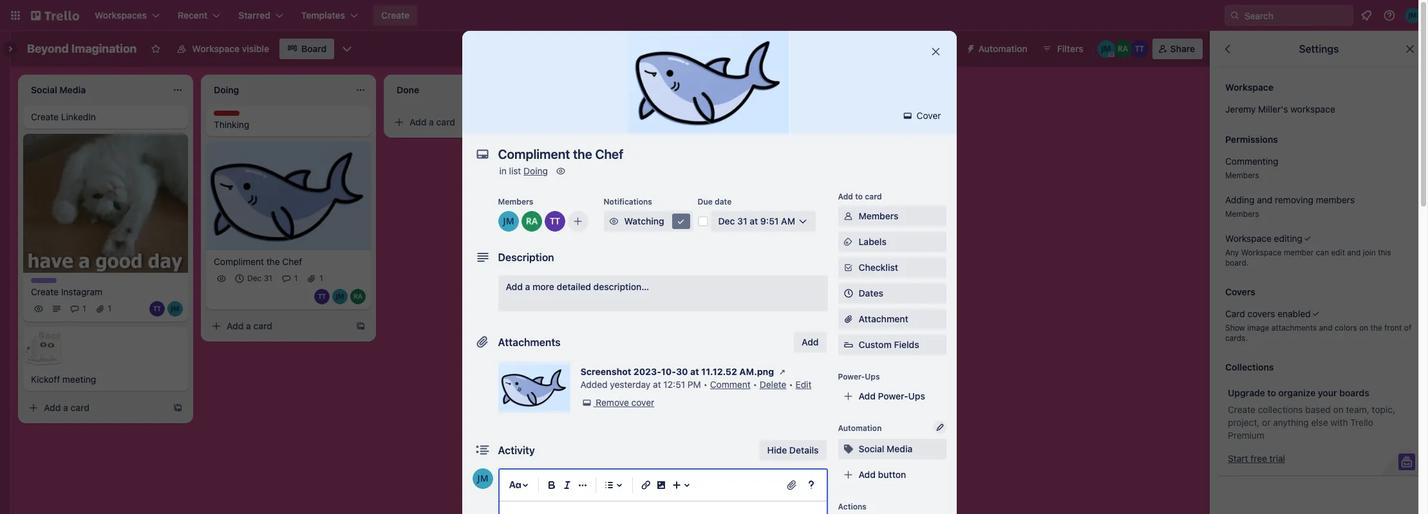Task type: describe. For each thing, give the bounding box(es) containing it.
member
[[1284, 248, 1314, 258]]

checklist
[[859, 262, 898, 273]]

and inside any workspace member can edit and join this board.
[[1347, 248, 1361, 258]]

members inside commenting members
[[1225, 171, 1259, 180]]

sm image for remove cover
[[580, 397, 593, 410]]

dates
[[859, 288, 883, 299]]

upgrade to organize your boards create collections based on team, topic, project, or anything else with trello premium
[[1228, 388, 1395, 441]]

0 vertical spatial the
[[266, 256, 280, 267]]

details
[[789, 445, 819, 456]]

2 horizontal spatial add a card button
[[389, 112, 533, 133]]

custom fields
[[859, 339, 919, 350]]

thinking
[[214, 119, 249, 130]]

more formatting image
[[575, 478, 590, 493]]

attachment
[[859, 314, 908, 325]]

31 for dec 31 at 9:51 am
[[737, 216, 747, 227]]

dec for dec 31 at 9:51 am
[[718, 216, 735, 227]]

members inside adding and removing members members
[[1225, 209, 1259, 219]]

sm image for watching button
[[608, 215, 620, 228]]

topic,
[[1372, 404, 1395, 415]]

members down in list doing
[[498, 197, 533, 207]]

workspace
[[1291, 104, 1335, 115]]

adding and removing members members
[[1225, 194, 1355, 219]]

watching
[[624, 216, 664, 227]]

add a more detailed description… link
[[498, 276, 828, 312]]

attachments
[[498, 337, 561, 348]]

card for bottom the add a card button
[[71, 403, 90, 414]]

attachments
[[1272, 323, 1317, 333]]

a for middle the add a card button
[[246, 320, 251, 331]]

sm image left the 'mark due date as complete' checkbox
[[675, 215, 687, 228]]

detailed
[[557, 281, 591, 292]]

automation button
[[960, 39, 1035, 59]]

open information menu image
[[1383, 9, 1396, 22]]

social media
[[859, 444, 913, 455]]

social
[[859, 444, 884, 455]]

watching button
[[604, 211, 693, 232]]

in list doing
[[499, 165, 548, 176]]

of
[[1404, 323, 1412, 333]]

yesterday
[[610, 379, 651, 390]]

open help dialog image
[[803, 478, 819, 493]]

ups inside button
[[933, 43, 950, 54]]

custom fields button
[[838, 339, 946, 352]]

automation inside button
[[978, 43, 1028, 54]]

thinking link
[[214, 118, 363, 131]]

Board name text field
[[21, 39, 143, 59]]

power-ups button
[[877, 39, 958, 59]]

due
[[698, 197, 713, 207]]

jeremy miller's workspace link
[[1218, 98, 1420, 121]]

adding
[[1225, 194, 1255, 205]]

covers
[[1248, 308, 1275, 319]]

edit
[[1331, 248, 1345, 258]]

add inside "add button" button
[[859, 469, 876, 480]]

1 horizontal spatial terry turtle (terryturtle) image
[[544, 211, 565, 232]]

meeting
[[62, 374, 96, 385]]

board
[[301, 43, 327, 54]]

ruby anderson (rubyanderson7) image
[[1114, 40, 1132, 58]]

am.png
[[739, 366, 774, 377]]

the inside show image attachments and colors on the front of cards.
[[1371, 323, 1382, 333]]

start free trial
[[1228, 453, 1285, 464]]

compliment
[[214, 256, 264, 267]]

share button
[[1152, 39, 1203, 59]]

and inside adding and removing members members
[[1257, 194, 1273, 205]]

anything
[[1273, 417, 1309, 428]]

dec 31 at 9:51 am button
[[711, 211, 816, 232]]

your
[[1318, 388, 1337, 399]]

front
[[1385, 323, 1402, 333]]

cover
[[914, 110, 941, 121]]

description…
[[593, 281, 649, 292]]

hide details
[[767, 445, 819, 456]]

trial
[[1270, 453, 1285, 464]]

premium
[[1228, 430, 1265, 441]]

another
[[609, 83, 642, 94]]

Search field
[[1240, 6, 1353, 25]]

add button
[[859, 469, 906, 480]]

1 horizontal spatial terry turtle (terryturtle) image
[[1131, 40, 1149, 58]]

12:51
[[664, 379, 685, 390]]

sm image for social media button
[[842, 443, 855, 456]]

button
[[878, 469, 906, 480]]

else
[[1311, 417, 1328, 428]]

workspace for workspace visible
[[192, 43, 240, 54]]

2 vertical spatial power-
[[878, 391, 908, 402]]

add inside add a more detailed description… 'link'
[[506, 281, 523, 292]]

visible
[[242, 43, 269, 54]]

1 down chef
[[294, 273, 298, 283]]

imagination
[[71, 42, 137, 55]]

image image
[[653, 478, 669, 493]]

members inside 'link'
[[859, 211, 899, 222]]

social media button
[[838, 439, 946, 460]]

date
[[715, 197, 732, 207]]

commenting members
[[1225, 156, 1279, 180]]

team,
[[1346, 404, 1370, 415]]

kickoff meeting link
[[31, 374, 180, 387]]

edit
[[796, 379, 812, 390]]

custom
[[859, 339, 892, 350]]

added
[[580, 379, 608, 390]]

start
[[1228, 453, 1248, 464]]

sm image right doing on the top of page
[[554, 165, 567, 178]]

filters
[[1057, 43, 1084, 54]]

more
[[533, 281, 554, 292]]

based
[[1305, 404, 1331, 415]]

delete link
[[760, 379, 787, 390]]

jeremy
[[1225, 104, 1256, 115]]

sm image for members
[[842, 210, 855, 223]]

add members to card image
[[573, 215, 583, 228]]

workspace visible
[[192, 43, 269, 54]]

1 horizontal spatial add a card button
[[206, 316, 350, 337]]

dec 31 at 9:51 am
[[718, 216, 795, 227]]

image
[[1247, 323, 1269, 333]]

on inside show image attachments and colors on the front of cards.
[[1359, 323, 1368, 333]]

star or unstar board image
[[151, 44, 161, 54]]

add a card for the right the add a card button
[[410, 117, 455, 127]]

1 vertical spatial at
[[690, 366, 699, 377]]

lists image
[[601, 478, 617, 493]]

1 vertical spatial terry turtle (terryturtle) image
[[149, 302, 165, 317]]

fields
[[894, 339, 919, 350]]

added yesterday at 12:51 pm
[[580, 379, 701, 390]]

power- inside button
[[903, 43, 933, 54]]

a for bottom the add a card button
[[63, 403, 68, 414]]

create for create instagram
[[31, 287, 59, 298]]

create for create
[[381, 10, 410, 21]]

color: purple, title: none image
[[31, 278, 57, 284]]

linkedin
[[61, 111, 96, 122]]

edit link
[[796, 379, 812, 390]]

covers
[[1225, 287, 1256, 297]]

collections
[[1225, 362, 1274, 373]]

1 vertical spatial ruby anderson (rubyanderson7) image
[[350, 289, 366, 304]]

1 vertical spatial power-ups
[[838, 372, 880, 382]]

permissions
[[1225, 134, 1278, 145]]

a inside 'link'
[[525, 281, 530, 292]]

at for 9:51
[[750, 216, 758, 227]]

italic ⌘i image
[[559, 478, 575, 493]]



Task type: locate. For each thing, give the bounding box(es) containing it.
ups left 'automation' button
[[933, 43, 950, 54]]

members down adding on the right top of the page
[[1225, 209, 1259, 219]]

0 horizontal spatial ups
[[865, 372, 880, 382]]

1 horizontal spatial create from template… image
[[355, 321, 366, 331]]

0 horizontal spatial power-ups
[[838, 372, 880, 382]]

9:51
[[760, 216, 779, 227]]

add inside add button
[[802, 337, 819, 348]]

sm image left checklist
[[842, 261, 855, 274]]

search image
[[1230, 10, 1240, 21]]

add a more detailed description…
[[506, 281, 649, 292]]

create from template… image for bottom the add a card button
[[173, 403, 183, 414]]

1 down create instagram link at the left of page
[[108, 304, 111, 314]]

1 vertical spatial the
[[1371, 323, 1382, 333]]

editing
[[1274, 233, 1303, 244]]

1 horizontal spatial the
[[1371, 323, 1382, 333]]

1 horizontal spatial 31
[[737, 216, 747, 227]]

automation up social
[[838, 424, 882, 433]]

members up labels
[[859, 211, 899, 222]]

card for middle the add a card button
[[253, 320, 272, 331]]

ups up add power-ups
[[865, 372, 880, 382]]

dec inside dec 31 checkbox
[[247, 273, 262, 283]]

attach and insert link image
[[785, 479, 798, 492]]

and left colors
[[1319, 323, 1333, 333]]

0 horizontal spatial automation
[[838, 424, 882, 433]]

sm image for labels link
[[842, 236, 855, 249]]

jeremy miller's workspace
[[1225, 104, 1335, 115]]

activity
[[498, 445, 535, 457]]

sm image down notifications
[[608, 215, 620, 228]]

join
[[1363, 248, 1376, 258]]

0 vertical spatial ups
[[933, 43, 950, 54]]

checklist link
[[838, 258, 946, 278]]

terry turtle (terryturtle) image down create instagram link at the left of page
[[149, 302, 165, 317]]

1 down compliment the chef link
[[320, 273, 323, 283]]

workspace left visible
[[192, 43, 240, 54]]

the left chef
[[266, 256, 280, 267]]

0 vertical spatial dec
[[718, 216, 735, 227]]

kickoff meeting
[[31, 374, 96, 385]]

terry turtle (terryturtle) image
[[1131, 40, 1149, 58], [314, 289, 330, 304]]

with
[[1331, 417, 1348, 428]]

ruby anderson (rubyanderson7) image right jeremy miller (jeremymiller198) image
[[350, 289, 366, 304]]

automation left filters button on the top right
[[978, 43, 1028, 54]]

workspace up jeremy at the top right
[[1225, 82, 1274, 93]]

due date
[[698, 197, 732, 207]]

31 for dec 31
[[264, 273, 272, 283]]

sm image inside checklist link
[[842, 261, 855, 274]]

pm
[[688, 379, 701, 390]]

2 vertical spatial add a card button
[[23, 398, 167, 419]]

1 vertical spatial terry turtle (terryturtle) image
[[314, 289, 330, 304]]

jeremy miller (jeremymiller198) image
[[332, 289, 348, 304]]

1 vertical spatial and
[[1347, 248, 1361, 258]]

cards.
[[1225, 334, 1248, 343]]

jeremy miller (jeremymiller198) image
[[1405, 8, 1420, 23], [1097, 40, 1115, 58], [498, 211, 519, 232], [167, 302, 183, 317], [472, 469, 493, 489]]

ruby anderson (rubyanderson7) image up the description
[[521, 211, 542, 232]]

31 inside button
[[737, 216, 747, 227]]

create from template… image
[[355, 321, 366, 331], [173, 403, 183, 414]]

ups down fields
[[908, 391, 925, 402]]

automation
[[978, 43, 1028, 54], [838, 424, 882, 433]]

1 horizontal spatial add a card
[[227, 320, 272, 331]]

2 vertical spatial add a card
[[44, 403, 90, 414]]

add a card
[[410, 117, 455, 127], [227, 320, 272, 331], [44, 403, 90, 414]]

1 vertical spatial create from template… image
[[173, 403, 183, 414]]

1 down instagram
[[82, 304, 86, 314]]

comment link
[[710, 379, 751, 390]]

0 horizontal spatial the
[[266, 256, 280, 267]]

workspace inside any workspace member can edit and join this board.
[[1241, 248, 1282, 258]]

kickoff
[[31, 374, 60, 385]]

dec down the date
[[718, 216, 735, 227]]

on right colors
[[1359, 323, 1368, 333]]

1 vertical spatial power-
[[838, 372, 865, 382]]

sm image inside 'automation' button
[[960, 39, 978, 57]]

and right adding on the right top of the page
[[1257, 194, 1273, 205]]

dec for dec 31
[[247, 273, 262, 283]]

add a card button down dec 31
[[206, 316, 350, 337]]

colors
[[1335, 323, 1357, 333]]

hide
[[767, 445, 787, 456]]

1 vertical spatial list
[[509, 165, 521, 176]]

card for the right the add a card button
[[436, 117, 455, 127]]

attachment button
[[838, 309, 946, 330]]

boards
[[1340, 388, 1370, 399]]

0 vertical spatial terry turtle (terryturtle) image
[[544, 211, 565, 232]]

1 vertical spatial dec
[[247, 273, 262, 283]]

hide details link
[[760, 440, 826, 461]]

sm image for checklist link
[[842, 261, 855, 274]]

list right "in"
[[509, 165, 521, 176]]

customize views image
[[341, 42, 354, 55]]

0 horizontal spatial create from template… image
[[173, 403, 183, 414]]

screenshot 2023-10-30 at 11.12.52 am.png
[[580, 366, 774, 377]]

link image
[[638, 478, 653, 493]]

2 horizontal spatial at
[[750, 216, 758, 227]]

collections
[[1258, 404, 1303, 415]]

0 notifications image
[[1359, 8, 1374, 23]]

0 horizontal spatial list
[[509, 165, 521, 176]]

add another list
[[590, 83, 657, 94]]

terry turtle (terryturtle) image left jeremy miller (jeremymiller198) image
[[314, 289, 330, 304]]

on up with
[[1333, 404, 1344, 415]]

to up members 'link'
[[855, 192, 863, 202]]

list right another
[[645, 83, 657, 94]]

terry turtle (terryturtle) image left share button
[[1131, 40, 1149, 58]]

card covers enabled
[[1225, 308, 1311, 319]]

a for the right the add a card button
[[429, 117, 434, 127]]

remove cover
[[596, 397, 654, 408]]

add a card button down the kickoff meeting link
[[23, 398, 167, 419]]

0 horizontal spatial to
[[855, 192, 863, 202]]

Mark due date as complete checkbox
[[698, 216, 708, 227]]

enabled
[[1278, 308, 1311, 319]]

0 vertical spatial add a card
[[410, 117, 455, 127]]

and inside show image attachments and colors on the front of cards.
[[1319, 323, 1333, 333]]

None text field
[[492, 143, 917, 166]]

0 vertical spatial power-
[[903, 43, 933, 54]]

1 vertical spatial add a card button
[[206, 316, 350, 337]]

0 vertical spatial power-ups
[[903, 43, 950, 54]]

1 horizontal spatial ups
[[908, 391, 925, 402]]

add inside add power-ups link
[[859, 391, 876, 402]]

sm image left labels
[[842, 236, 855, 249]]

Dec 31 checkbox
[[232, 271, 276, 286]]

removing
[[1275, 194, 1314, 205]]

1 horizontal spatial on
[[1359, 323, 1368, 333]]

to inside the upgrade to organize your boards create collections based on team, topic, project, or anything else with trello premium
[[1267, 388, 1276, 399]]

workspace inside button
[[192, 43, 240, 54]]

workspace for workspace
[[1225, 82, 1274, 93]]

and
[[1257, 194, 1273, 205], [1347, 248, 1361, 258], [1319, 323, 1333, 333]]

doing link
[[524, 165, 548, 176]]

and left "join"
[[1347, 248, 1361, 258]]

list
[[645, 83, 657, 94], [509, 165, 521, 176]]

0 horizontal spatial terry turtle (terryturtle) image
[[314, 289, 330, 304]]

0 horizontal spatial add a card button
[[23, 398, 167, 419]]

1 vertical spatial add a card
[[227, 320, 272, 331]]

1 horizontal spatial automation
[[978, 43, 1028, 54]]

compliment the chef link
[[214, 255, 363, 268]]

add inside add another list button
[[590, 83, 607, 94]]

to up collections
[[1267, 388, 1276, 399]]

0 vertical spatial automation
[[978, 43, 1028, 54]]

card
[[1225, 308, 1245, 319]]

1 horizontal spatial power-ups
[[903, 43, 950, 54]]

0 vertical spatial terry turtle (terryturtle) image
[[1131, 40, 1149, 58]]

upgrade
[[1228, 388, 1265, 399]]

remove cover link
[[580, 397, 654, 410]]

0 vertical spatial at
[[750, 216, 758, 227]]

text styles image
[[507, 478, 523, 493]]

30
[[676, 366, 688, 377]]

remove
[[596, 397, 629, 408]]

add a card for bottom the add a card button
[[44, 403, 90, 414]]

31 left the 9:51
[[737, 216, 747, 227]]

2 horizontal spatial ups
[[933, 43, 950, 54]]

sm image inside cover link
[[901, 109, 914, 122]]

dates button
[[838, 283, 946, 304]]

workspace down workspace editing
[[1241, 248, 1282, 258]]

0 horizontal spatial and
[[1257, 194, 1273, 205]]

at down 2023-
[[653, 379, 661, 390]]

1 horizontal spatial at
[[690, 366, 699, 377]]

primary element
[[0, 0, 1428, 31]]

a
[[429, 117, 434, 127], [525, 281, 530, 292], [246, 320, 251, 331], [63, 403, 68, 414]]

the left the front
[[1371, 323, 1382, 333]]

0 vertical spatial to
[[855, 192, 863, 202]]

show
[[1225, 323, 1245, 333]]

beyond imagination
[[27, 42, 137, 55]]

add another list button
[[567, 75, 742, 103]]

sm image
[[960, 39, 978, 57], [901, 109, 914, 122], [842, 210, 855, 223], [776, 366, 789, 379], [580, 397, 593, 410]]

to for organize
[[1267, 388, 1276, 399]]

0 horizontal spatial at
[[653, 379, 661, 390]]

media
[[887, 444, 913, 455]]

1 horizontal spatial and
[[1319, 323, 1333, 333]]

create for create linkedin
[[31, 111, 59, 122]]

organize
[[1279, 388, 1316, 399]]

color: bold red, title: "thoughts" element
[[214, 111, 249, 120]]

dec down compliment the chef
[[247, 273, 262, 283]]

1 vertical spatial 31
[[264, 273, 272, 283]]

1 horizontal spatial dec
[[718, 216, 735, 227]]

1 horizontal spatial list
[[645, 83, 657, 94]]

11.12.52
[[701, 366, 737, 377]]

back to home image
[[31, 5, 79, 26]]

sm image
[[554, 165, 567, 178], [608, 215, 620, 228], [675, 215, 687, 228], [842, 236, 855, 249], [842, 261, 855, 274], [842, 443, 855, 456]]

0 vertical spatial create from template… image
[[355, 321, 366, 331]]

0 horizontal spatial terry turtle (terryturtle) image
[[149, 302, 165, 317]]

free
[[1251, 453, 1267, 464]]

card
[[436, 117, 455, 127], [865, 192, 882, 202], [253, 320, 272, 331], [71, 403, 90, 414]]

sm image inside members 'link'
[[842, 210, 855, 223]]

0 horizontal spatial dec
[[247, 273, 262, 283]]

share
[[1170, 43, 1195, 54]]

0 horizontal spatial add a card
[[44, 403, 90, 414]]

0 horizontal spatial ruby anderson (rubyanderson7) image
[[350, 289, 366, 304]]

add a card button up "in"
[[389, 112, 533, 133]]

sm image inside social media button
[[842, 443, 855, 456]]

2 horizontal spatial add a card
[[410, 117, 455, 127]]

1 horizontal spatial ruby anderson (rubyanderson7) image
[[521, 211, 542, 232]]

on
[[1359, 323, 1368, 333], [1333, 404, 1344, 415]]

compliment the chef
[[214, 256, 302, 267]]

cover link
[[897, 106, 949, 126]]

1 vertical spatial to
[[1267, 388, 1276, 399]]

sm image for automation
[[960, 39, 978, 57]]

0 vertical spatial list
[[645, 83, 657, 94]]

to for card
[[855, 192, 863, 202]]

at for 12:51
[[653, 379, 661, 390]]

cover
[[631, 397, 654, 408]]

power-ups inside button
[[903, 43, 950, 54]]

0 vertical spatial add a card button
[[389, 112, 533, 133]]

create from template… image for middle the add a card button
[[355, 321, 366, 331]]

1 vertical spatial automation
[[838, 424, 882, 433]]

project,
[[1228, 417, 1260, 428]]

31 down compliment the chef
[[264, 273, 272, 283]]

workspace up the any
[[1225, 233, 1272, 244]]

2 vertical spatial at
[[653, 379, 661, 390]]

add a card for middle the add a card button
[[227, 320, 272, 331]]

instagram
[[61, 287, 102, 298]]

create linkedin link
[[31, 111, 180, 124]]

add to card
[[838, 192, 882, 202]]

add power-ups link
[[838, 386, 946, 407]]

description
[[498, 252, 554, 263]]

members down commenting at the right of the page
[[1225, 171, 1259, 180]]

terry turtle (terryturtle) image
[[544, 211, 565, 232], [149, 302, 165, 317]]

notifications
[[604, 197, 652, 207]]

create inside the upgrade to organize your boards create collections based on team, topic, project, or anything else with trello premium
[[1228, 404, 1256, 415]]

trello
[[1351, 417, 1373, 428]]

members
[[1225, 171, 1259, 180], [498, 197, 533, 207], [1225, 209, 1259, 219], [859, 211, 899, 222]]

doing
[[524, 165, 548, 176]]

ruby anderson (rubyanderson7) image
[[521, 211, 542, 232], [350, 289, 366, 304]]

0 horizontal spatial on
[[1333, 404, 1344, 415]]

sm image inside labels link
[[842, 236, 855, 249]]

dec inside dec 31 at 9:51 am button
[[718, 216, 735, 227]]

workspace for workspace editing
[[1225, 233, 1272, 244]]

2 horizontal spatial and
[[1347, 248, 1361, 258]]

editor toolbar toolbar
[[505, 475, 821, 496]]

sm image left social
[[842, 443, 855, 456]]

2 vertical spatial ups
[[908, 391, 925, 402]]

create inside button
[[381, 10, 410, 21]]

add button button
[[838, 465, 946, 486]]

1 vertical spatial ups
[[865, 372, 880, 382]]

2 vertical spatial and
[[1319, 323, 1333, 333]]

show image attachments and colors on the front of cards.
[[1225, 323, 1412, 343]]

0 vertical spatial on
[[1359, 323, 1368, 333]]

1 vertical spatial on
[[1333, 404, 1344, 415]]

0 horizontal spatial 31
[[264, 273, 272, 283]]

1 horizontal spatial to
[[1267, 388, 1276, 399]]

at left the 9:51
[[750, 216, 758, 227]]

at inside button
[[750, 216, 758, 227]]

settings
[[1299, 43, 1339, 55]]

can
[[1316, 248, 1329, 258]]

at right 30
[[690, 366, 699, 377]]

start free trial button
[[1228, 453, 1285, 466]]

0 vertical spatial 31
[[737, 216, 747, 227]]

0 vertical spatial ruby anderson (rubyanderson7) image
[[521, 211, 542, 232]]

list inside button
[[645, 83, 657, 94]]

add power-ups
[[859, 391, 925, 402]]

bold ⌘b image
[[544, 478, 559, 493]]

labels link
[[838, 232, 946, 252]]

terry turtle (terryturtle) image left add members to card 'icon'
[[544, 211, 565, 232]]

0 vertical spatial and
[[1257, 194, 1273, 205]]

31 inside checkbox
[[264, 273, 272, 283]]

on inside the upgrade to organize your boards create collections based on team, topic, project, or anything else with trello premium
[[1333, 404, 1344, 415]]



Task type: vqa. For each thing, say whether or not it's contained in the screenshot.
sm image within the Members link
yes



